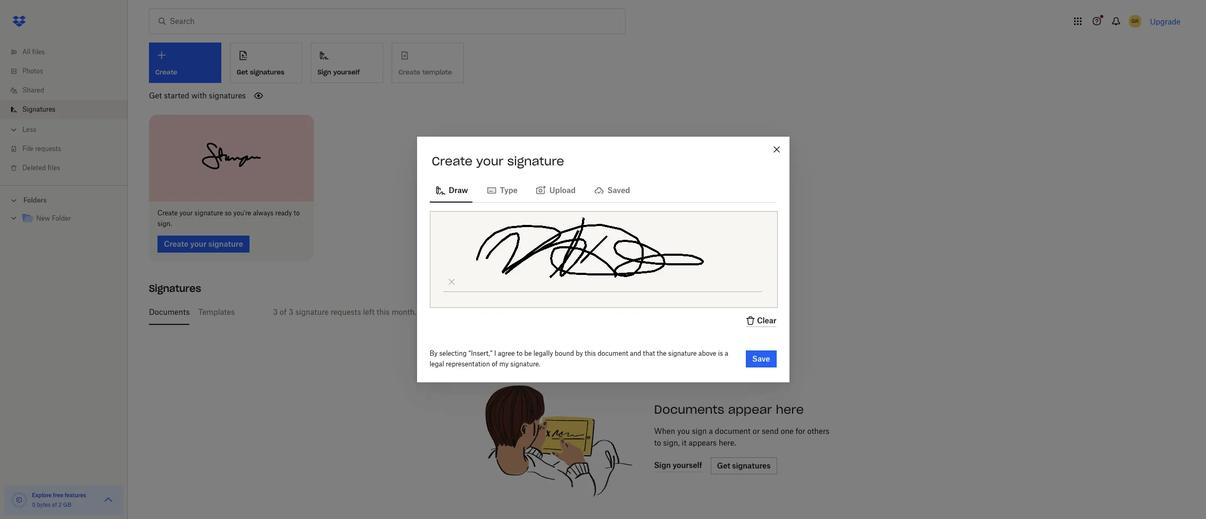 Task type: locate. For each thing, give the bounding box(es) containing it.
0 horizontal spatial signatures
[[22, 105, 55, 113]]

of
[[280, 307, 287, 316], [492, 360, 498, 368], [52, 502, 57, 508]]

it
[[682, 438, 687, 447]]

1 horizontal spatial documents
[[654, 402, 724, 417]]

to right the ready
[[294, 209, 300, 217]]

this inside by selecting "insert," i agree to be legally bound by this document and that the signature above is a legal representation of my signature.
[[585, 350, 596, 358]]

the
[[657, 350, 667, 358]]

1 vertical spatial get
[[149, 91, 162, 100]]

2 horizontal spatial of
[[492, 360, 498, 368]]

1 horizontal spatial 3
[[289, 307, 293, 316]]

to down when
[[654, 438, 661, 447]]

is inside by selecting "insert," i agree to be legally bound by this document and that the signature above is a legal representation of my signature.
[[718, 350, 723, 358]]

signatures down shared
[[22, 105, 55, 113]]

create for create your signature
[[432, 154, 473, 169]]

documents left templates
[[149, 307, 190, 316]]

features
[[65, 492, 86, 499]]

0 horizontal spatial is
[[478, 307, 484, 316]]

your inside dialog
[[476, 154, 504, 169]]

get left started
[[149, 91, 162, 100]]

signatures up documents tab
[[149, 282, 201, 295]]

ready
[[275, 209, 292, 217]]

get
[[237, 68, 248, 76], [149, 91, 162, 100]]

0 horizontal spatial document
[[598, 350, 628, 358]]

month.
[[392, 307, 417, 316]]

your up type
[[476, 154, 504, 169]]

1 vertical spatial create
[[158, 209, 178, 217]]

tab list containing draw
[[430, 177, 777, 203]]

shared link
[[9, 81, 128, 100]]

requests left left
[[331, 307, 361, 316]]

files right all on the left of page
[[32, 48, 45, 56]]

0 vertical spatial tab list
[[430, 177, 777, 203]]

0 vertical spatial is
[[478, 307, 484, 316]]

1 horizontal spatial document
[[715, 427, 751, 436]]

1 vertical spatial documents
[[654, 402, 724, 417]]

with
[[191, 91, 207, 100]]

create inside 'create your signature so you're always ready to sign.'
[[158, 209, 178, 217]]

create up the sign. at the top left of page
[[158, 209, 178, 217]]

signatures
[[22, 105, 55, 113], [149, 282, 201, 295]]

gb
[[63, 502, 71, 508]]

get for get signatures
[[237, 68, 248, 76]]

0 horizontal spatial a
[[709, 427, 713, 436]]

tab list
[[430, 177, 777, 203], [149, 299, 1185, 325]]

this right left
[[377, 307, 390, 316]]

1 vertical spatial to
[[517, 350, 523, 358]]

create
[[432, 154, 473, 169], [158, 209, 178, 217]]

0 horizontal spatial create
[[158, 209, 178, 217]]

document up here.
[[715, 427, 751, 436]]

0 vertical spatial documents
[[149, 307, 190, 316]]

create inside dialog
[[432, 154, 473, 169]]

you're
[[233, 209, 251, 217]]

0 horizontal spatial this
[[377, 307, 390, 316]]

0 horizontal spatial documents
[[149, 307, 190, 316]]

yourself right signing
[[448, 307, 476, 316]]

0 vertical spatial this
[[377, 307, 390, 316]]

0 vertical spatial signatures
[[22, 105, 55, 113]]

document left the and in the bottom right of the page
[[598, 350, 628, 358]]

that
[[643, 350, 655, 358]]

signature inside 'create your signature so you're always ready to sign.'
[[195, 209, 223, 217]]

is
[[478, 307, 484, 316], [718, 350, 723, 358]]

0 horizontal spatial your
[[180, 209, 193, 217]]

signatures
[[250, 68, 285, 76], [209, 91, 246, 100]]

by selecting "insert," i agree to be legally bound by this document and that the signature above is a legal representation of my signature.
[[430, 350, 728, 368]]

0 vertical spatial files
[[32, 48, 45, 56]]

signatures inside list item
[[22, 105, 55, 113]]

deleted files link
[[9, 159, 128, 178]]

document inside by selecting "insert," i agree to be legally bound by this document and that the signature above is a legal representation of my signature.
[[598, 350, 628, 358]]

0 vertical spatial of
[[280, 307, 287, 316]]

signature
[[507, 154, 564, 169], [195, 209, 223, 217], [295, 307, 329, 316], [668, 350, 697, 358]]

your for create your signature
[[476, 154, 504, 169]]

1 horizontal spatial this
[[585, 350, 596, 358]]

documents
[[149, 307, 190, 316], [654, 402, 724, 417]]

2 horizontal spatial to
[[654, 438, 661, 447]]

1 horizontal spatial of
[[280, 307, 287, 316]]

1 horizontal spatial yourself
[[448, 307, 476, 316]]

0 horizontal spatial signatures
[[209, 91, 246, 100]]

1 horizontal spatial a
[[725, 350, 728, 358]]

send
[[762, 427, 779, 436]]

0 vertical spatial yourself
[[333, 68, 360, 76]]

0 vertical spatial to
[[294, 209, 300, 217]]

you
[[677, 427, 690, 436]]

1 vertical spatial a
[[709, 427, 713, 436]]

1 vertical spatial is
[[718, 350, 723, 358]]

document inside when you sign a document or send one for others to sign, it appears here.
[[715, 427, 751, 436]]

selecting
[[439, 350, 467, 358]]

is right above
[[718, 350, 723, 358]]

0 vertical spatial signatures
[[250, 68, 285, 76]]

save button
[[746, 351, 777, 368]]

get for get started with signatures
[[149, 91, 162, 100]]

templates
[[198, 307, 235, 316]]

clear
[[757, 316, 777, 325]]

a right sign
[[709, 427, 713, 436]]

of inside by selecting "insert," i agree to be legally bound by this document and that the signature above is a legal representation of my signature.
[[492, 360, 498, 368]]

1 vertical spatial files
[[48, 164, 60, 172]]

0 vertical spatial requests
[[35, 145, 61, 153]]

agree
[[498, 350, 515, 358]]

explore
[[32, 492, 52, 499]]

1 vertical spatial document
[[715, 427, 751, 436]]

0 vertical spatial create
[[432, 154, 473, 169]]

explore free features 0 bytes of 2 gb
[[32, 492, 86, 508]]

always
[[253, 209, 274, 217]]

all
[[22, 48, 30, 56]]

folders
[[23, 196, 47, 204]]

get inside get signatures button
[[237, 68, 248, 76]]

0 horizontal spatial get
[[149, 91, 162, 100]]

by
[[430, 350, 438, 358]]

2 vertical spatial to
[[654, 438, 661, 447]]

list
[[0, 36, 128, 185]]

templates tab
[[198, 299, 235, 325]]

get up the get started with signatures at the left top
[[237, 68, 248, 76]]

appear
[[728, 402, 772, 417]]

0 vertical spatial document
[[598, 350, 628, 358]]

1 horizontal spatial is
[[718, 350, 723, 358]]

2 vertical spatial of
[[52, 502, 57, 508]]

a inside by selecting "insert," i agree to be legally bound by this document and that the signature above is a legal representation of my signature.
[[725, 350, 728, 358]]

deleted files
[[22, 164, 60, 172]]

file
[[22, 145, 33, 153]]

yourself right sign
[[333, 68, 360, 76]]

your left so
[[180, 209, 193, 217]]

your for create your signature so you're always ready to sign.
[[180, 209, 193, 217]]

get signatures
[[237, 68, 285, 76]]

0 vertical spatial get
[[237, 68, 248, 76]]

1 horizontal spatial create
[[432, 154, 473, 169]]

document
[[598, 350, 628, 358], [715, 427, 751, 436]]

1 horizontal spatial your
[[476, 154, 504, 169]]

free
[[53, 492, 63, 499]]

0 horizontal spatial of
[[52, 502, 57, 508]]

1 horizontal spatial files
[[48, 164, 60, 172]]

your inside 'create your signature so you're always ready to sign.'
[[180, 209, 193, 217]]

create for create your signature so you're always ready to sign.
[[158, 209, 178, 217]]

0 vertical spatial a
[[725, 350, 728, 358]]

3
[[273, 307, 278, 316], [289, 307, 293, 316]]

0 horizontal spatial to
[[294, 209, 300, 217]]

signing
[[419, 307, 446, 316]]

1 horizontal spatial requests
[[331, 307, 361, 316]]

1 vertical spatial yourself
[[448, 307, 476, 316]]

files right deleted
[[48, 164, 60, 172]]

0 vertical spatial your
[[476, 154, 504, 169]]

create your signature
[[432, 154, 564, 169]]

0 horizontal spatial files
[[32, 48, 45, 56]]

3 of 3 signature requests left this month. signing yourself is unlimited.
[[273, 307, 522, 316]]

this
[[377, 307, 390, 316], [585, 350, 596, 358]]

1 3 from the left
[[273, 307, 278, 316]]

1 vertical spatial this
[[585, 350, 596, 358]]

0 horizontal spatial yourself
[[333, 68, 360, 76]]

documents for documents appear here
[[654, 402, 724, 417]]

1 vertical spatial of
[[492, 360, 498, 368]]

tab list inside create your signature dialog
[[430, 177, 777, 203]]

1 vertical spatial your
[[180, 209, 193, 217]]

one
[[781, 427, 794, 436]]

requests right 'file'
[[35, 145, 61, 153]]

0 horizontal spatial 3
[[273, 307, 278, 316]]

this right by
[[585, 350, 596, 358]]

1 horizontal spatial signatures
[[250, 68, 285, 76]]

create up "draw"
[[432, 154, 473, 169]]

shared
[[22, 86, 44, 94]]

folder
[[52, 214, 71, 222]]

to left be
[[517, 350, 523, 358]]

is left 'unlimited.'
[[478, 307, 484, 316]]

a right above
[[725, 350, 728, 358]]

all files link
[[9, 43, 128, 62]]

1 vertical spatial requests
[[331, 307, 361, 316]]

files for deleted files
[[48, 164, 60, 172]]

signatures link
[[9, 100, 128, 119]]

1 horizontal spatial to
[[517, 350, 523, 358]]

1 horizontal spatial signatures
[[149, 282, 201, 295]]

documents up you
[[654, 402, 724, 417]]

when you sign a document or send one for others to sign, it appears here.
[[654, 427, 830, 447]]

requests
[[35, 145, 61, 153], [331, 307, 361, 316]]

saved
[[608, 186, 630, 195]]

1 vertical spatial tab list
[[149, 299, 1185, 325]]

files
[[32, 48, 45, 56], [48, 164, 60, 172]]

1 horizontal spatial get
[[237, 68, 248, 76]]

a
[[725, 350, 728, 358], [709, 427, 713, 436]]



Task type: vqa. For each thing, say whether or not it's contained in the screenshot.
third the and from the left
no



Task type: describe. For each thing, give the bounding box(es) containing it.
"insert,"
[[469, 350, 493, 358]]

to inside by selecting "insert," i agree to be legally bound by this document and that the signature above is a legal representation of my signature.
[[517, 350, 523, 358]]

2 3 from the left
[[289, 307, 293, 316]]

2
[[58, 502, 62, 508]]

here.
[[719, 438, 736, 447]]

1 vertical spatial signatures
[[209, 91, 246, 100]]

by
[[576, 350, 583, 358]]

signatures inside button
[[250, 68, 285, 76]]

i
[[494, 350, 496, 358]]

tab list containing documents
[[149, 299, 1185, 325]]

less image
[[9, 125, 19, 135]]

unlimited.
[[486, 307, 522, 316]]

legally
[[534, 350, 553, 358]]

bound
[[555, 350, 574, 358]]

create your signature so you're always ready to sign.
[[158, 209, 300, 228]]

photos
[[22, 67, 43, 75]]

for
[[796, 427, 806, 436]]

new
[[36, 214, 50, 222]]

representation
[[446, 360, 490, 368]]

new folder link
[[21, 212, 119, 226]]

files for all files
[[32, 48, 45, 56]]

sign
[[318, 68, 331, 76]]

to inside 'create your signature so you're always ready to sign.'
[[294, 209, 300, 217]]

0 horizontal spatial requests
[[35, 145, 61, 153]]

dropbox image
[[9, 11, 30, 32]]

above
[[699, 350, 716, 358]]

of inside explore free features 0 bytes of 2 gb
[[52, 502, 57, 508]]

yourself inside button
[[333, 68, 360, 76]]

my
[[499, 360, 509, 368]]

0
[[32, 502, 35, 508]]

documents tab
[[149, 299, 190, 325]]

sign.
[[158, 220, 172, 228]]

so
[[225, 209, 232, 217]]

new folder
[[36, 214, 71, 222]]

sign,
[[663, 438, 680, 447]]

file requests
[[22, 145, 61, 153]]

draw
[[449, 186, 468, 195]]

get signatures button
[[230, 43, 302, 83]]

and
[[630, 350, 641, 358]]

when
[[654, 427, 675, 436]]

upload
[[550, 186, 576, 195]]

documents appear here
[[654, 402, 804, 417]]

less
[[22, 126, 36, 134]]

appears
[[689, 438, 717, 447]]

left
[[363, 307, 375, 316]]

photos link
[[9, 62, 128, 81]]

all files
[[22, 48, 45, 56]]

quota usage element
[[11, 492, 28, 509]]

list containing all files
[[0, 36, 128, 185]]

deleted
[[22, 164, 46, 172]]

save
[[752, 354, 770, 363]]

to inside when you sign a document or send one for others to sign, it appears here.
[[654, 438, 661, 447]]

sign
[[692, 427, 707, 436]]

sign yourself button
[[311, 43, 383, 83]]

signature inside by selecting "insert," i agree to be legally bound by this document and that the signature above is a legal representation of my signature.
[[668, 350, 697, 358]]

1 vertical spatial signatures
[[149, 282, 201, 295]]

create your signature dialog
[[417, 137, 789, 383]]

upgrade
[[1150, 17, 1181, 26]]

upgrade link
[[1150, 17, 1181, 26]]

started
[[164, 91, 189, 100]]

legal
[[430, 360, 444, 368]]

sign yourself
[[318, 68, 360, 76]]

clear button
[[744, 314, 777, 327]]

documents for documents
[[149, 307, 190, 316]]

or
[[753, 427, 760, 436]]

bytes
[[37, 502, 51, 508]]

folders button
[[0, 192, 128, 208]]

here
[[776, 402, 804, 417]]

file requests link
[[9, 139, 128, 159]]

signatures list item
[[0, 100, 128, 119]]

type
[[500, 186, 518, 195]]

others
[[808, 427, 830, 436]]

signature.
[[510, 360, 541, 368]]

get started with signatures
[[149, 91, 246, 100]]

be
[[524, 350, 532, 358]]

a inside when you sign a document or send one for others to sign, it appears here.
[[709, 427, 713, 436]]



